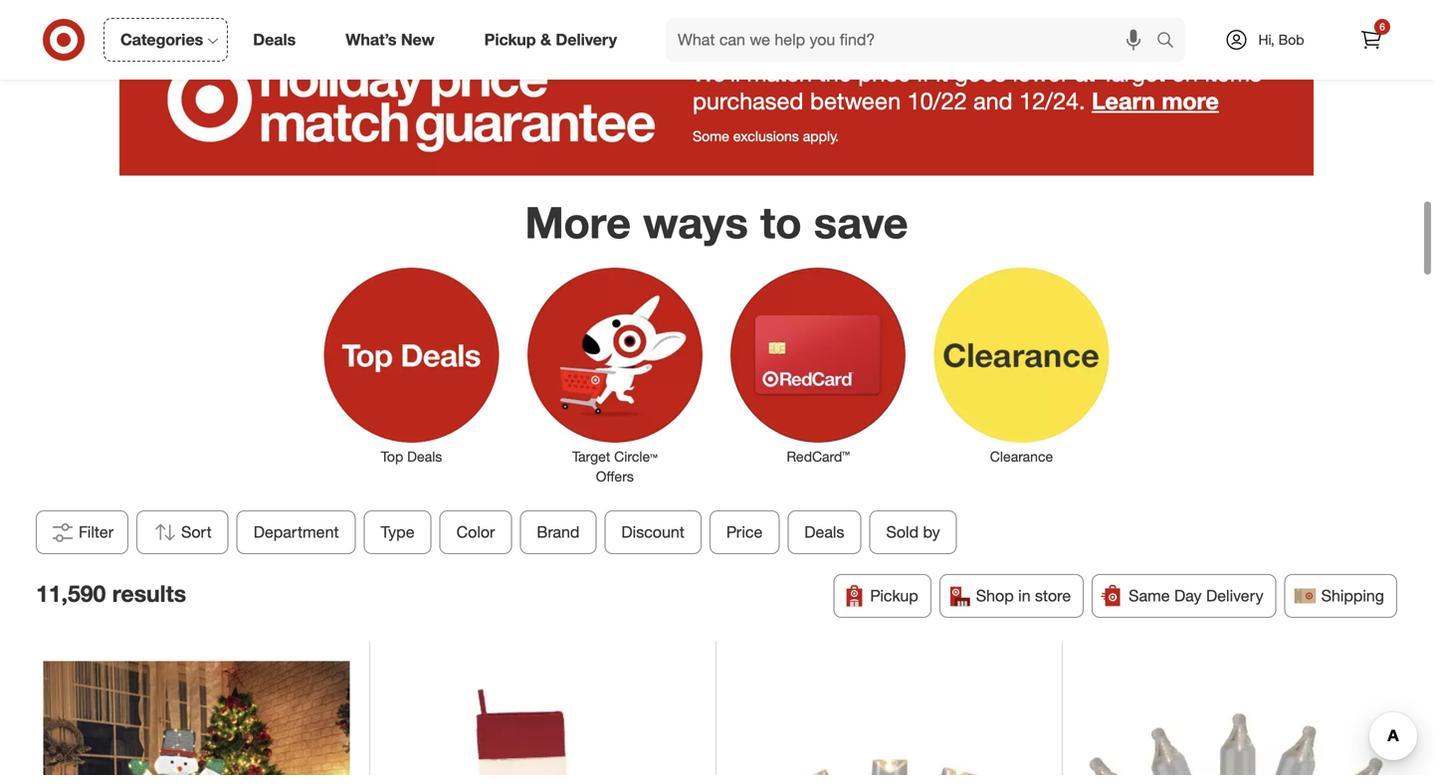 Task type: locate. For each thing, give the bounding box(es) containing it.
same day delivery button
[[1092, 574, 1277, 618]]

some
[[693, 128, 730, 145]]

some exclusions apply.
[[693, 128, 839, 145]]

delivery inside same day delivery 'button'
[[1207, 586, 1264, 606]]

pickup & delivery
[[484, 30, 617, 49]]

1 horizontal spatial delivery
[[1207, 586, 1264, 606]]

2 horizontal spatial deals
[[805, 523, 845, 542]]

0 vertical spatial pickup
[[484, 30, 536, 49]]

0 horizontal spatial target
[[572, 448, 610, 465]]

11,590 results
[[36, 580, 186, 608]]

delivery right day
[[1207, 586, 1264, 606]]

1 vertical spatial deals
[[407, 448, 442, 465]]

pickup
[[484, 30, 536, 49], [870, 586, 919, 606]]

match
[[747, 59, 812, 87]]

carousel region
[[119, 0, 1403, 26]]

0 vertical spatial deals
[[253, 30, 296, 49]]

6 link
[[1350, 18, 1394, 62]]

target inside we'll match the price if it goes lower at target on items purchased between 10/22 and 12/24.
[[1102, 59, 1166, 87]]

deals right "top"
[[407, 448, 442, 465]]

discount button
[[605, 511, 702, 554]]

top deals link
[[310, 264, 513, 467]]

deals inside button
[[805, 523, 845, 542]]

delivery inside pickup & delivery link
[[556, 30, 617, 49]]

what's new
[[346, 30, 435, 49]]

deals
[[253, 30, 296, 49], [407, 448, 442, 465], [805, 523, 845, 542]]

11,590
[[36, 580, 106, 608]]

1 horizontal spatial target
[[1102, 59, 1166, 87]]

it
[[936, 59, 948, 87]]

&
[[541, 30, 551, 49]]

0 horizontal spatial delivery
[[556, 30, 617, 49]]

we'll
[[693, 59, 741, 87]]

more
[[525, 196, 631, 249]]

deals button
[[788, 511, 862, 554]]

c&f home christmas tree paws embroidered christmas stocking image
[[390, 661, 696, 775], [390, 661, 696, 775]]

deals link
[[236, 18, 321, 62]]

categories link
[[104, 18, 228, 62]]

1 horizontal spatial pickup
[[870, 586, 919, 606]]

what's new link
[[329, 18, 460, 62]]

brand
[[537, 523, 580, 542]]

clearance link
[[920, 264, 1124, 467]]

sort
[[181, 523, 212, 542]]

learn more
[[1092, 87, 1219, 115]]

target
[[1102, 59, 1166, 87], [572, 448, 610, 465]]

pickup button
[[834, 574, 932, 618]]

learn
[[1092, 87, 1156, 115]]

1 vertical spatial pickup
[[870, 586, 919, 606]]

1 vertical spatial delivery
[[1207, 586, 1264, 606]]

2 vertical spatial deals
[[805, 523, 845, 542]]

1 vertical spatial target
[[572, 448, 610, 465]]

pickup left &
[[484, 30, 536, 49]]

color button
[[440, 511, 512, 554]]

target right at
[[1102, 59, 1166, 87]]

target up "offers"
[[572, 448, 610, 465]]

northlight 20ct battery operated led wide angle christmas lights warm white - 9.5' green wire image
[[736, 661, 1043, 775], [736, 661, 1043, 775]]

store
[[1035, 586, 1071, 606]]

1 horizontal spatial deals
[[407, 448, 442, 465]]

pickup for pickup & delivery
[[484, 30, 536, 49]]

bob
[[1279, 31, 1305, 48]]

0 horizontal spatial deals
[[253, 30, 296, 49]]

deals down redcard™
[[805, 523, 845, 542]]

delivery right &
[[556, 30, 617, 49]]

10/22
[[908, 87, 967, 115]]

sold by button
[[870, 511, 957, 554]]

exclusions
[[733, 128, 799, 145]]

shop
[[976, 586, 1014, 606]]

pickup down sold
[[870, 586, 919, 606]]

0 horizontal spatial pickup
[[484, 30, 536, 49]]

costway christmas yard sign 54" snowman xmas decorations w/ stakes & string lights image
[[43, 661, 350, 775], [43, 661, 350, 775]]

day
[[1175, 586, 1202, 606]]

sort button
[[136, 511, 229, 554]]

items
[[1205, 59, 1262, 87]]

at
[[1076, 59, 1095, 87]]

redcard™ link
[[717, 264, 920, 467]]

0 vertical spatial target
[[1102, 59, 1166, 87]]

price button
[[710, 511, 780, 554]]

delivery for same day delivery
[[1207, 586, 1264, 606]]

pickup inside button
[[870, 586, 919, 606]]

northlight 300-count clear mini christmas light set, 61ft green wire image
[[1083, 661, 1390, 775], [1083, 661, 1390, 775]]

0 vertical spatial delivery
[[556, 30, 617, 49]]

delivery
[[556, 30, 617, 49], [1207, 586, 1264, 606]]

categories
[[120, 30, 203, 49]]

hi, bob
[[1259, 31, 1305, 48]]

deals left what's
[[253, 30, 296, 49]]

top deals
[[381, 448, 442, 465]]

we'll match the price if it goes lower at target on items purchased between 10/22 and 12/24.
[[693, 59, 1262, 115]]

type
[[381, 523, 415, 542]]

offers
[[596, 468, 634, 485]]



Task type: vqa. For each thing, say whether or not it's contained in the screenshot.
RedCard™ at the bottom of page
yes



Task type: describe. For each thing, give the bounding box(es) containing it.
target holiday price match guarantee image
[[119, 26, 1314, 176]]

results
[[112, 580, 186, 608]]

shipping button
[[1285, 574, 1398, 618]]

ways
[[643, 196, 748, 249]]

sold
[[887, 523, 919, 542]]

deals for deals button
[[805, 523, 845, 542]]

color
[[457, 523, 495, 542]]

shipping
[[1322, 586, 1385, 606]]

deals for deals link
[[253, 30, 296, 49]]

shop in store
[[976, 586, 1071, 606]]

circle™
[[614, 448, 658, 465]]

more ways to save
[[525, 196, 909, 249]]

pickup & delivery link
[[468, 18, 642, 62]]

on
[[1172, 59, 1199, 87]]

same
[[1129, 586, 1170, 606]]

same day delivery
[[1129, 586, 1264, 606]]

lower
[[1013, 59, 1069, 87]]

in
[[1019, 586, 1031, 606]]

hi,
[[1259, 31, 1275, 48]]

type button
[[364, 511, 432, 554]]

more
[[1162, 87, 1219, 115]]

and
[[974, 87, 1013, 115]]

price
[[858, 59, 911, 87]]

save
[[814, 196, 909, 249]]

new
[[401, 30, 435, 49]]

redcard™
[[787, 448, 850, 465]]

filter button
[[36, 511, 129, 554]]

6
[[1380, 20, 1385, 33]]

top
[[381, 448, 403, 465]]

discount
[[622, 523, 685, 542]]

price
[[727, 523, 763, 542]]

What can we help you find? suggestions appear below search field
[[666, 18, 1162, 62]]

filter
[[79, 523, 114, 542]]

target circle™ offers
[[572, 448, 658, 485]]

sold by
[[887, 523, 941, 542]]

brand button
[[520, 511, 597, 554]]

target inside target circle™ offers
[[572, 448, 610, 465]]

department button
[[237, 511, 356, 554]]

pickup for pickup
[[870, 586, 919, 606]]

goes
[[955, 59, 1006, 87]]

delivery for pickup & delivery
[[556, 30, 617, 49]]

clearance
[[990, 448, 1053, 465]]

purchased
[[693, 87, 804, 115]]

between
[[810, 87, 901, 115]]

shop in store button
[[939, 574, 1084, 618]]

to
[[760, 196, 802, 249]]

12/24.
[[1019, 87, 1086, 115]]

department
[[254, 523, 339, 542]]

search
[[1148, 32, 1196, 51]]

the
[[819, 59, 852, 87]]

what's
[[346, 30, 397, 49]]

apply.
[[803, 128, 839, 145]]

if
[[917, 59, 929, 87]]

search button
[[1148, 18, 1196, 66]]

by
[[923, 523, 941, 542]]



